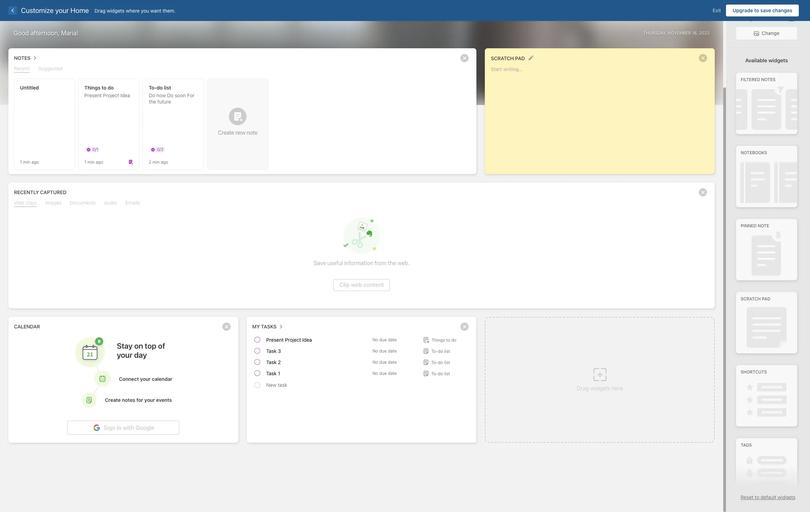 Task type: vqa. For each thing, say whether or not it's contained in the screenshot.
"Add tag" field
no



Task type: locate. For each thing, give the bounding box(es) containing it.
here
[[612, 386, 623, 392]]

filtered
[[741, 77, 760, 82]]

upgrade to save changes button
[[727, 5, 799, 16]]

0 vertical spatial scratch pad
[[491, 55, 525, 61]]

remove image
[[696, 51, 710, 65], [696, 186, 710, 200]]

1 vertical spatial scratch pad
[[741, 297, 771, 302]]

0 vertical spatial pad
[[515, 55, 525, 61]]

scratch pad
[[491, 55, 525, 61], [741, 297, 771, 302]]

pad
[[515, 55, 525, 61], [762, 297, 771, 302]]

0 vertical spatial remove image
[[696, 51, 710, 65]]

drag
[[95, 8, 105, 13], [577, 386, 589, 392]]

0 horizontal spatial scratch
[[491, 55, 514, 61]]

0 horizontal spatial pad
[[515, 55, 525, 61]]

reset to default widgets
[[741, 495, 796, 501]]

drag widgets here
[[577, 386, 623, 392]]

0 vertical spatial scratch
[[491, 55, 514, 61]]

drag for drag widgets here
[[577, 386, 589, 392]]

drag left here
[[577, 386, 589, 392]]

thursday,
[[644, 30, 667, 36]]

1 vertical spatial pad
[[762, 297, 771, 302]]

changes
[[773, 7, 793, 13]]

0 horizontal spatial drag
[[95, 8, 105, 13]]

1 vertical spatial to
[[755, 495, 760, 501]]

scratch pad button
[[491, 54, 525, 63]]

1 vertical spatial drag
[[577, 386, 589, 392]]

reset
[[741, 495, 754, 501]]

to inside 'upgrade to save changes' button
[[755, 7, 759, 13]]

1 horizontal spatial drag
[[577, 386, 589, 392]]

remove image
[[458, 51, 472, 65], [219, 320, 233, 334], [458, 320, 472, 334]]

to
[[755, 7, 759, 13], [755, 495, 760, 501]]

notes
[[762, 77, 776, 82]]

background
[[738, 15, 767, 21]]

1 vertical spatial remove image
[[696, 186, 710, 200]]

widgets for available widgets
[[769, 57, 788, 63]]

scratch
[[491, 55, 514, 61], [741, 297, 761, 302]]

drag right the home
[[95, 8, 105, 13]]

reset to default widgets button
[[741, 495, 796, 501]]

exit
[[713, 7, 721, 13]]

to for reset
[[755, 495, 760, 501]]

to left 'save'
[[755, 7, 759, 13]]

november
[[668, 30, 691, 36]]

widgets up notes
[[769, 57, 788, 63]]

notebooks
[[741, 150, 767, 156]]

drag widgets where you want them.
[[95, 8, 176, 13]]

1 vertical spatial scratch
[[741, 297, 761, 302]]

widgets for drag widgets here
[[591, 386, 611, 392]]

maria!
[[61, 29, 79, 37]]

widgets left where
[[107, 8, 125, 13]]

widgets
[[107, 8, 125, 13], [769, 57, 788, 63], [591, 386, 611, 392], [778, 495, 796, 501]]

0 horizontal spatial scratch pad
[[491, 55, 525, 61]]

to right reset
[[755, 495, 760, 501]]

customize
[[21, 6, 54, 14]]

want
[[150, 8, 161, 13]]

0 vertical spatial to
[[755, 7, 759, 13]]

0 vertical spatial drag
[[95, 8, 105, 13]]

widgets left here
[[591, 386, 611, 392]]



Task type: describe. For each thing, give the bounding box(es) containing it.
widgets for drag widgets where you want them.
[[107, 8, 125, 13]]

1 remove image from the top
[[696, 51, 710, 65]]

filtered notes
[[741, 77, 776, 82]]

2 remove image from the top
[[696, 186, 710, 200]]

16,
[[693, 30, 698, 36]]

home
[[71, 6, 89, 14]]

you
[[141, 8, 149, 13]]

pinned
[[741, 224, 757, 229]]

good
[[14, 29, 29, 37]]

1 horizontal spatial pad
[[762, 297, 771, 302]]

default
[[761, 495, 777, 501]]

pad inside button
[[515, 55, 525, 61]]

1 horizontal spatial scratch
[[741, 297, 761, 302]]

drag for drag widgets where you want them.
[[95, 8, 105, 13]]

your
[[55, 6, 69, 14]]

available widgets
[[746, 57, 788, 63]]

exit button
[[708, 5, 727, 16]]

change button
[[737, 27, 797, 40]]

save
[[761, 7, 771, 13]]

shortcuts
[[741, 370, 767, 375]]

afternoon,
[[31, 29, 60, 37]]

2023
[[700, 30, 710, 36]]

to for upgrade
[[755, 7, 759, 13]]

upgrade
[[733, 7, 753, 13]]

change
[[762, 30, 780, 36]]

available
[[746, 57, 768, 63]]

tags
[[741, 443, 752, 448]]

scratch inside button
[[491, 55, 514, 61]]

widgets right 'default' on the right bottom of page
[[778, 495, 796, 501]]

edit widget title image
[[528, 55, 534, 61]]

customize your home
[[21, 6, 89, 14]]

pinned note
[[741, 224, 770, 229]]

where
[[126, 8, 140, 13]]

thursday, november 16, 2023
[[644, 30, 710, 36]]

note
[[758, 224, 770, 229]]

1 horizontal spatial scratch pad
[[741, 297, 771, 302]]

them.
[[163, 8, 176, 13]]

upgrade to save changes
[[733, 7, 793, 13]]

good afternoon, maria!
[[14, 29, 79, 37]]



